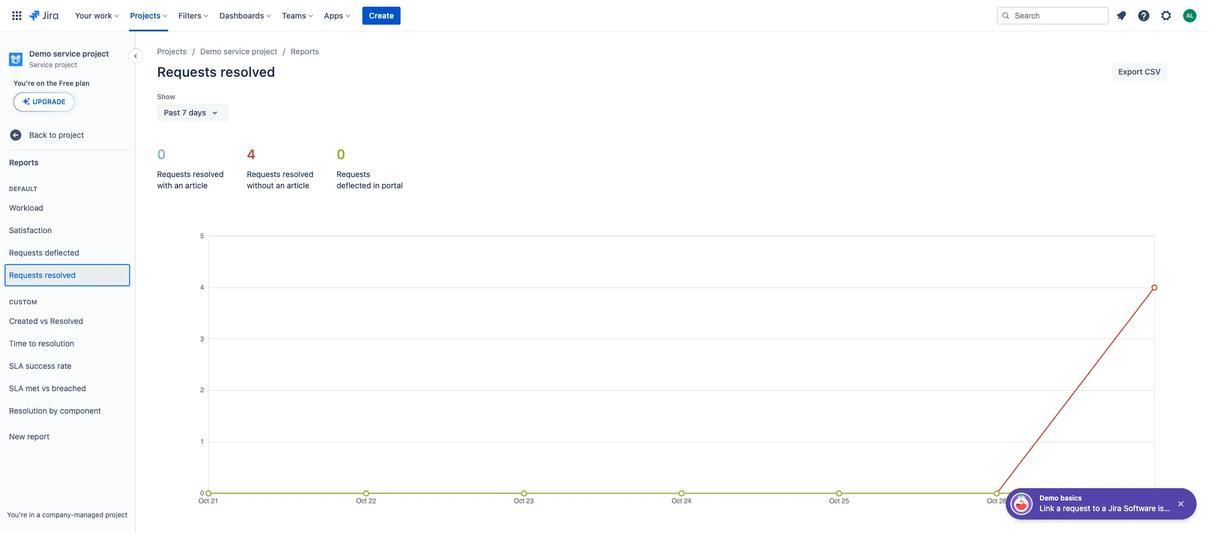 Task type: describe. For each thing, give the bounding box(es) containing it.
filters button
[[175, 6, 213, 24]]

csv
[[1145, 67, 1161, 76]]

service
[[29, 61, 53, 69]]

export csv
[[1119, 67, 1161, 76]]

you're on the free plan
[[13, 79, 90, 88]]

project for back to project
[[59, 130, 84, 140]]

upgrade
[[33, 98, 66, 106]]

settings image
[[1160, 9, 1174, 22]]

resolved inside requests resolved without an article
[[283, 169, 314, 179]]

workload link
[[4, 197, 130, 220]]

an for 4
[[276, 181, 285, 190]]

requests inside requests resolved with an article
[[157, 169, 191, 179]]

your profile and settings image
[[1184, 9, 1197, 22]]

created vs resolved
[[9, 316, 83, 326]]

resolution
[[9, 406, 47, 416]]

by
[[49, 406, 58, 416]]

time to resolution
[[9, 339, 74, 348]]

new
[[9, 432, 25, 442]]

close image
[[1177, 500, 1186, 509]]

help image
[[1138, 9, 1151, 22]]

resolved inside requests resolved with an article
[[193, 169, 224, 179]]

requests resolved link
[[4, 264, 130, 287]]

back
[[29, 130, 47, 140]]

Search field
[[997, 6, 1110, 24]]

time to resolution link
[[4, 333, 130, 355]]

back to project
[[29, 130, 84, 140]]

back to project link
[[4, 124, 130, 147]]

reports link
[[291, 45, 319, 58]]

in inside requests deflected in portal
[[373, 181, 380, 190]]

projects for projects link
[[157, 47, 187, 56]]

past
[[164, 108, 180, 117]]

0 horizontal spatial reports
[[9, 158, 39, 167]]

article for 4
[[287, 181, 309, 190]]

2 horizontal spatial a
[[1102, 504, 1107, 514]]

create
[[369, 10, 394, 20]]

new report link
[[4, 426, 130, 448]]

workload
[[9, 203, 43, 213]]

requests inside requests resolved without an article
[[247, 169, 281, 179]]

satisfaction
[[9, 225, 52, 235]]

basics
[[1061, 494, 1082, 503]]

requests deflected link
[[4, 242, 130, 264]]

free
[[59, 79, 74, 88]]

with
[[157, 181, 172, 190]]

upgrade button
[[14, 93, 74, 111]]

resolved inside 'default' "group"
[[45, 270, 76, 280]]

projects button
[[127, 6, 172, 24]]

demo service project link
[[200, 45, 277, 58]]

requests resolved inside 'default' "group"
[[9, 270, 76, 280]]

0 for requests deflected in portal
[[337, 146, 345, 162]]

sla for sla met vs breached
[[9, 384, 23, 393]]

default group
[[4, 173, 130, 290]]

to inside demo basics link a request to a jira software issue
[[1093, 504, 1100, 514]]

demo for demo service project service project
[[29, 49, 51, 58]]

rate
[[57, 361, 72, 371]]

software
[[1124, 504, 1156, 514]]

1 vertical spatial in
[[29, 511, 35, 520]]

resolved
[[50, 316, 83, 326]]

created
[[9, 316, 38, 326]]

your
[[75, 10, 92, 20]]

created vs resolved link
[[4, 310, 130, 333]]

service for demo service project
[[224, 47, 250, 56]]

create button
[[362, 6, 401, 24]]

days
[[189, 108, 206, 117]]

resolution by component link
[[4, 400, 130, 423]]

jira
[[1109, 504, 1122, 514]]

projects link
[[157, 45, 187, 58]]

custom group
[[4, 287, 130, 426]]

apps button
[[321, 6, 355, 24]]

demo for demo service project
[[200, 47, 222, 56]]

request
[[1063, 504, 1091, 514]]

component
[[60, 406, 101, 416]]

satisfaction link
[[4, 220, 130, 242]]

project right managed
[[105, 511, 128, 520]]

filters
[[179, 10, 202, 20]]

default
[[9, 185, 37, 193]]

resolution by component
[[9, 406, 101, 416]]

project for demo service project
[[252, 47, 277, 56]]

0 vertical spatial reports
[[291, 47, 319, 56]]



Task type: locate. For each thing, give the bounding box(es) containing it.
demo for demo basics link a request to a jira software issue
[[1040, 494, 1059, 503]]

1 horizontal spatial service
[[224, 47, 250, 56]]

you're for you're in a company-managed project
[[7, 511, 27, 520]]

0 horizontal spatial an
[[174, 181, 183, 190]]

time
[[9, 339, 27, 348]]

project
[[252, 47, 277, 56], [82, 49, 109, 58], [55, 61, 77, 69], [59, 130, 84, 140], [105, 511, 128, 520]]

breached
[[52, 384, 86, 393]]

article for 0
[[185, 181, 208, 190]]

met
[[26, 384, 40, 393]]

vs right met
[[42, 384, 50, 393]]

1 horizontal spatial to
[[49, 130, 56, 140]]

requests inside requests deflected in portal
[[337, 169, 370, 179]]

0
[[157, 146, 166, 162], [337, 146, 345, 162]]

appswitcher icon image
[[10, 9, 24, 22]]

demo up service at top
[[29, 49, 51, 58]]

demo service project service project
[[29, 49, 109, 69]]

you're
[[13, 79, 35, 88], [7, 511, 27, 520]]

0 horizontal spatial a
[[36, 511, 40, 520]]

banner containing your work
[[0, 0, 1211, 31]]

project right back on the left
[[59, 130, 84, 140]]

requests
[[157, 64, 217, 80], [157, 169, 191, 179], [247, 169, 281, 179], [337, 169, 370, 179], [9, 248, 43, 257], [9, 270, 43, 280]]

sla
[[9, 361, 23, 371], [9, 384, 23, 393]]

1 0 from the left
[[157, 146, 166, 162]]

0 vertical spatial requests resolved
[[157, 64, 275, 80]]

sla left met
[[9, 384, 23, 393]]

service for demo service project service project
[[53, 49, 80, 58]]

dashboards
[[219, 10, 264, 20]]

deflected left portal at the left
[[337, 181, 371, 190]]

1 sla from the top
[[9, 361, 23, 371]]

issue
[[1159, 504, 1177, 514]]

projects right work
[[130, 10, 161, 20]]

projects for projects popup button
[[130, 10, 161, 20]]

1 vertical spatial requests resolved
[[9, 270, 76, 280]]

0 up requests deflected in portal
[[337, 146, 345, 162]]

0 for requests resolved with an article
[[157, 146, 166, 162]]

1 article from the left
[[185, 181, 208, 190]]

1 an from the left
[[174, 181, 183, 190]]

0 horizontal spatial article
[[185, 181, 208, 190]]

you're left on
[[13, 79, 35, 88]]

0 horizontal spatial in
[[29, 511, 35, 520]]

2 0 from the left
[[337, 146, 345, 162]]

without
[[247, 181, 274, 190]]

1 horizontal spatial deflected
[[337, 181, 371, 190]]

2 horizontal spatial to
[[1093, 504, 1100, 514]]

your work
[[75, 10, 112, 20]]

search image
[[1002, 11, 1011, 20]]

in
[[373, 181, 380, 190], [29, 511, 35, 520]]

an inside requests resolved with an article
[[174, 181, 183, 190]]

0 vertical spatial in
[[373, 181, 380, 190]]

deflected
[[337, 181, 371, 190], [45, 248, 79, 257]]

requests resolved with an article
[[157, 169, 224, 190]]

2 an from the left
[[276, 181, 285, 190]]

0 vertical spatial you're
[[13, 79, 35, 88]]

requests deflected
[[9, 248, 79, 257]]

work
[[94, 10, 112, 20]]

vs right created
[[40, 316, 48, 326]]

1 vertical spatial you're
[[7, 511, 27, 520]]

export csv link
[[1112, 63, 1168, 81]]

service inside 'demo service project service project'
[[53, 49, 80, 58]]

project up free
[[55, 61, 77, 69]]

service up free
[[53, 49, 80, 58]]

1 vertical spatial to
[[29, 339, 36, 348]]

0 horizontal spatial requests resolved
[[9, 270, 76, 280]]

0 vertical spatial deflected
[[337, 181, 371, 190]]

notifications image
[[1115, 9, 1129, 22]]

projects
[[130, 10, 161, 20], [157, 47, 187, 56]]

deflected inside requests deflected link
[[45, 248, 79, 257]]

1 vertical spatial vs
[[42, 384, 50, 393]]

custom
[[9, 299, 37, 306]]

service down dashboards
[[224, 47, 250, 56]]

0 vertical spatial projects
[[130, 10, 161, 20]]

an right the without
[[276, 181, 285, 190]]

report
[[27, 432, 49, 442]]

1 horizontal spatial demo
[[200, 47, 222, 56]]

demo right projects link
[[200, 47, 222, 56]]

a left company- on the bottom left of the page
[[36, 511, 40, 520]]

export
[[1119, 67, 1143, 76]]

to for back
[[49, 130, 56, 140]]

success
[[26, 361, 55, 371]]

projects down filters
[[157, 47, 187, 56]]

requests resolved
[[157, 64, 275, 80], [9, 270, 76, 280]]

2 article from the left
[[287, 181, 309, 190]]

demo service project
[[200, 47, 277, 56]]

1 horizontal spatial in
[[373, 181, 380, 190]]

sla met vs breached link
[[4, 378, 130, 400]]

project for demo service project service project
[[82, 49, 109, 58]]

you're left company- on the bottom left of the page
[[7, 511, 27, 520]]

1 horizontal spatial a
[[1057, 504, 1061, 514]]

managed
[[74, 511, 103, 520]]

requests resolved without an article
[[247, 169, 314, 190]]

teams button
[[279, 6, 317, 24]]

1 vertical spatial deflected
[[45, 248, 79, 257]]

service
[[224, 47, 250, 56], [53, 49, 80, 58]]

4
[[247, 146, 256, 162]]

1 horizontal spatial reports
[[291, 47, 319, 56]]

past 7 days button
[[157, 104, 229, 122]]

sla for sla success rate
[[9, 361, 23, 371]]

sla down time on the left bottom
[[9, 361, 23, 371]]

project left reports link
[[252, 47, 277, 56]]

1 horizontal spatial an
[[276, 181, 285, 190]]

apps
[[324, 10, 343, 20]]

0 horizontal spatial deflected
[[45, 248, 79, 257]]

projects inside popup button
[[130, 10, 161, 20]]

jira image
[[29, 9, 58, 22], [29, 9, 58, 22]]

plan
[[75, 79, 90, 88]]

a left "jira"
[[1102, 504, 1107, 514]]

0 horizontal spatial to
[[29, 339, 36, 348]]

1 horizontal spatial 0
[[337, 146, 345, 162]]

past 7 days
[[164, 108, 206, 117]]

show
[[157, 93, 175, 101]]

to right time on the left bottom
[[29, 339, 36, 348]]

requests resolved down requests deflected
[[9, 270, 76, 280]]

an right with
[[174, 181, 183, 190]]

0 vertical spatial sla
[[9, 361, 23, 371]]

requests resolved down the demo service project link
[[157, 64, 275, 80]]

demo inside demo basics link a request to a jira software issue
[[1040, 494, 1059, 503]]

an inside requests resolved without an article
[[276, 181, 285, 190]]

deflected down satisfaction link
[[45, 248, 79, 257]]

a
[[1057, 504, 1061, 514], [1102, 504, 1107, 514], [36, 511, 40, 520]]

article right with
[[185, 181, 208, 190]]

article inside requests resolved with an article
[[185, 181, 208, 190]]

0 vertical spatial to
[[49, 130, 56, 140]]

0 horizontal spatial 0
[[157, 146, 166, 162]]

company-
[[42, 511, 74, 520]]

an
[[174, 181, 183, 190], [276, 181, 285, 190]]

1 vertical spatial sla
[[9, 384, 23, 393]]

sla success rate link
[[4, 355, 130, 378]]

on
[[36, 79, 45, 88]]

portal
[[382, 181, 403, 190]]

reports down teams popup button at the top of page
[[291, 47, 319, 56]]

2 vertical spatial to
[[1093, 504, 1100, 514]]

0 up with
[[157, 146, 166, 162]]

primary element
[[7, 0, 997, 31]]

7
[[182, 108, 187, 117]]

reports
[[291, 47, 319, 56], [9, 158, 39, 167]]

an for 0
[[174, 181, 183, 190]]

article right the without
[[287, 181, 309, 190]]

deflected for requests deflected in portal
[[337, 181, 371, 190]]

0 vertical spatial vs
[[40, 316, 48, 326]]

the
[[46, 79, 57, 88]]

resolution
[[38, 339, 74, 348]]

article inside requests resolved without an article
[[287, 181, 309, 190]]

dashboards button
[[216, 6, 275, 24]]

1 horizontal spatial article
[[287, 181, 309, 190]]

to left "jira"
[[1093, 504, 1100, 514]]

2 horizontal spatial demo
[[1040, 494, 1059, 503]]

a right link
[[1057, 504, 1061, 514]]

deflected for requests deflected
[[45, 248, 79, 257]]

link
[[1040, 504, 1055, 514]]

your work button
[[72, 6, 123, 24]]

demo basics link a request to a jira software issue
[[1040, 494, 1177, 514]]

teams
[[282, 10, 306, 20]]

in left portal at the left
[[373, 181, 380, 190]]

to inside group
[[29, 339, 36, 348]]

1 horizontal spatial requests resolved
[[157, 64, 275, 80]]

banner
[[0, 0, 1211, 31]]

to
[[49, 130, 56, 140], [29, 339, 36, 348], [1093, 504, 1100, 514]]

article
[[185, 181, 208, 190], [287, 181, 309, 190]]

requests deflected in portal
[[337, 169, 403, 190]]

vs inside sla met vs breached link
[[42, 384, 50, 393]]

you're in a company-managed project
[[7, 511, 128, 520]]

demo inside 'demo service project service project'
[[29, 49, 51, 58]]

to for time
[[29, 339, 36, 348]]

deflected inside requests deflected in portal
[[337, 181, 371, 190]]

reports up default
[[9, 158, 39, 167]]

vs inside created vs resolved link
[[40, 316, 48, 326]]

new report
[[9, 432, 49, 442]]

2 sla from the top
[[9, 384, 23, 393]]

vs
[[40, 316, 48, 326], [42, 384, 50, 393]]

1 vertical spatial projects
[[157, 47, 187, 56]]

1 vertical spatial reports
[[9, 158, 39, 167]]

to right back on the left
[[49, 130, 56, 140]]

resolved
[[220, 64, 275, 80], [193, 169, 224, 179], [283, 169, 314, 179], [45, 270, 76, 280]]

demo
[[200, 47, 222, 56], [29, 49, 51, 58], [1040, 494, 1059, 503]]

0 horizontal spatial service
[[53, 49, 80, 58]]

0 horizontal spatial demo
[[29, 49, 51, 58]]

in left company- on the bottom left of the page
[[29, 511, 35, 520]]

demo up link
[[1040, 494, 1059, 503]]

project up plan
[[82, 49, 109, 58]]

you're for you're on the free plan
[[13, 79, 35, 88]]

sla met vs breached
[[9, 384, 86, 393]]

sla success rate
[[9, 361, 72, 371]]



Task type: vqa. For each thing, say whether or not it's contained in the screenshot.
the Customer notification logs link
no



